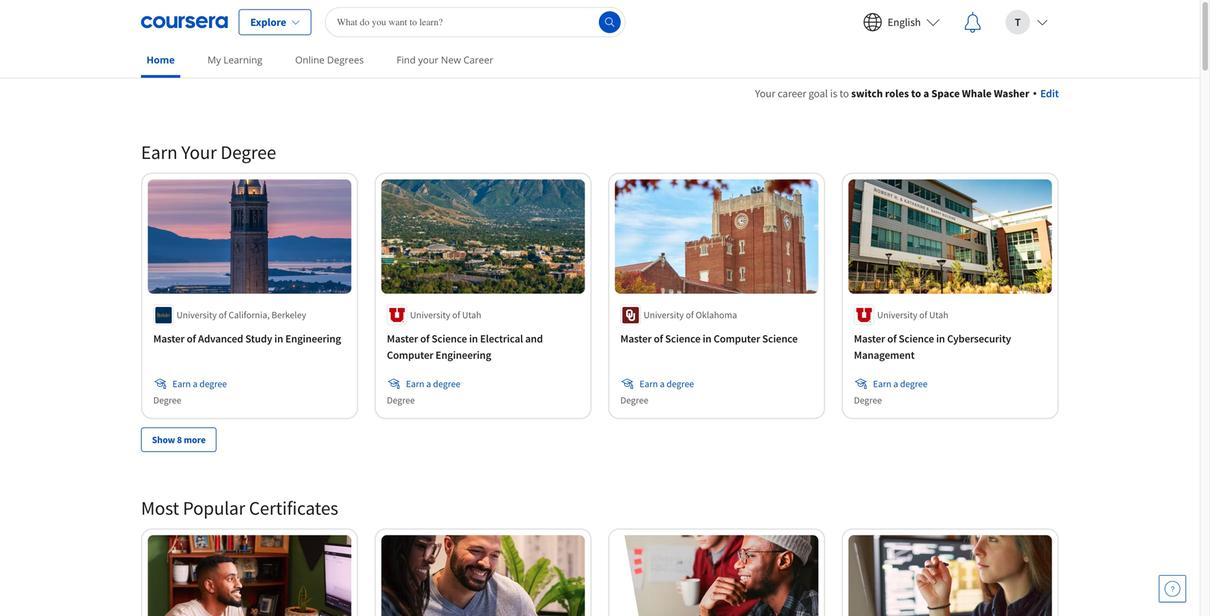 Task type: vqa. For each thing, say whether or not it's contained in the screenshot.
Plus
no



Task type: describe. For each thing, give the bounding box(es) containing it.
earn a degree for master of science in electrical and computer engineering
[[406, 378, 461, 391]]

space
[[932, 87, 960, 100]]

help center image
[[1165, 581, 1181, 598]]

find your new career link
[[391, 44, 499, 75]]

1 to from the left
[[840, 87, 849, 100]]

a left space
[[924, 87, 930, 100]]

coursera image
[[141, 11, 228, 33]]

certificates
[[249, 497, 338, 521]]

computer inside the "master of science in electrical and computer engineering"
[[387, 349, 434, 363]]

whale
[[962, 87, 992, 100]]

university of utah for cybersecurity
[[878, 309, 949, 322]]

my learning link
[[202, 44, 268, 75]]

english
[[888, 15, 921, 29]]

engineering inside the "master of science in electrical and computer engineering"
[[436, 349, 492, 363]]

science for master of science in computer science
[[665, 332, 701, 346]]

t
[[1015, 15, 1021, 29]]

university of california, berkeley
[[177, 309, 306, 322]]

degree for cybersecurity
[[901, 378, 928, 391]]

master for master of science in cybersecurity management
[[854, 332, 886, 346]]

earn your degree collection element
[[133, 118, 1068, 475]]

more
[[184, 434, 206, 447]]

edit
[[1041, 87, 1059, 100]]

popular
[[183, 497, 245, 521]]

california,
[[229, 309, 270, 322]]

degree for computer
[[667, 378, 694, 391]]

earn a degree for master of science in cybersecurity management
[[874, 378, 928, 391]]

my learning
[[208, 53, 263, 66]]

english button
[[853, 0, 951, 44]]

master of science in cybersecurity management link
[[854, 331, 1047, 364]]

show 8 more
[[152, 434, 206, 447]]

explore button
[[239, 9, 312, 35]]

2 to from the left
[[912, 87, 922, 100]]

university of oklahoma
[[644, 309, 737, 322]]

find your new career
[[397, 53, 494, 66]]

university for master of science in electrical and computer engineering
[[410, 309, 451, 322]]

master of science in electrical and computer engineering
[[387, 332, 543, 363]]

berkeley
[[272, 309, 306, 322]]

your
[[418, 53, 439, 66]]

online
[[295, 53, 325, 66]]

master of science in cybersecurity management
[[854, 332, 1012, 363]]

home link
[[141, 44, 180, 78]]

master for master of science in computer science
[[621, 332, 652, 346]]

cybersecurity
[[948, 332, 1012, 346]]

edit button
[[1034, 85, 1059, 102]]

3 science from the left
[[763, 332, 798, 346]]

washer
[[994, 87, 1030, 100]]

explore
[[250, 15, 286, 29]]

your inside 'element'
[[181, 140, 217, 164]]

online degrees link
[[290, 44, 369, 75]]

of inside the "master of science in electrical and computer engineering"
[[420, 332, 430, 346]]

degree for master of science in electrical and computer engineering
[[387, 395, 415, 407]]

your career goal is to switch roles to a space whale washer
[[755, 87, 1030, 100]]

a for master of advanced study in engineering
[[193, 378, 198, 391]]

1 horizontal spatial your
[[755, 87, 776, 100]]

0 vertical spatial engineering
[[285, 332, 341, 346]]

a for master of science in cybersecurity management
[[894, 378, 899, 391]]

utah for cybersecurity
[[930, 309, 949, 322]]

0 vertical spatial computer
[[714, 332, 761, 346]]



Task type: locate. For each thing, give the bounding box(es) containing it.
science for master of science in cybersecurity management
[[899, 332, 935, 346]]

1 utah from the left
[[462, 309, 482, 322]]

goal
[[809, 87, 828, 100]]

2 degree from the left
[[433, 378, 461, 391]]

degree down advanced
[[200, 378, 227, 391]]

master of science in electrical and computer engineering link
[[387, 331, 580, 364]]

0 horizontal spatial university of utah
[[410, 309, 482, 322]]

4 science from the left
[[899, 332, 935, 346]]

a down the "master of science in electrical and computer engineering"
[[426, 378, 431, 391]]

degree for master of advanced study in engineering
[[153, 395, 181, 407]]

earn a degree
[[173, 378, 227, 391], [406, 378, 461, 391], [640, 378, 694, 391], [874, 378, 928, 391]]

university up the "master of science in electrical and computer engineering"
[[410, 309, 451, 322]]

is
[[831, 87, 838, 100]]

a up more
[[193, 378, 198, 391]]

to
[[840, 87, 849, 100], [912, 87, 922, 100]]

4 earn a degree from the left
[[874, 378, 928, 391]]

in for master of science in cybersecurity management
[[937, 332, 946, 346]]

science inside master of science in cybersecurity management
[[899, 332, 935, 346]]

show
[[152, 434, 175, 447]]

earn for master of science in computer science
[[640, 378, 658, 391]]

of
[[219, 309, 227, 322], [452, 309, 460, 322], [686, 309, 694, 322], [920, 309, 928, 322], [187, 332, 196, 346], [420, 332, 430, 346], [654, 332, 663, 346], [888, 332, 897, 346]]

master of advanced study in engineering
[[153, 332, 341, 346]]

1 earn a degree from the left
[[173, 378, 227, 391]]

0 horizontal spatial to
[[840, 87, 849, 100]]

master
[[153, 332, 185, 346], [387, 332, 418, 346], [621, 332, 652, 346], [854, 332, 886, 346]]

degree for in
[[200, 378, 227, 391]]

earn a degree for master of science in computer science
[[640, 378, 694, 391]]

2 science from the left
[[665, 332, 701, 346]]

earn your degree
[[141, 140, 276, 164]]

0 horizontal spatial your
[[181, 140, 217, 164]]

0 horizontal spatial computer
[[387, 349, 434, 363]]

university up management
[[878, 309, 918, 322]]

in left electrical
[[469, 332, 478, 346]]

1 in from the left
[[275, 332, 283, 346]]

university up advanced
[[177, 309, 217, 322]]

t button
[[995, 0, 1059, 44]]

earn a degree for master of advanced study in engineering
[[173, 378, 227, 391]]

1 horizontal spatial utah
[[930, 309, 949, 322]]

3 university from the left
[[644, 309, 684, 322]]

computer
[[714, 332, 761, 346], [387, 349, 434, 363]]

1 vertical spatial engineering
[[436, 349, 492, 363]]

earn for master of advanced study in engineering
[[173, 378, 191, 391]]

to right roles
[[912, 87, 922, 100]]

3 earn a degree from the left
[[640, 378, 694, 391]]

earn for master of science in cybersecurity management
[[874, 378, 892, 391]]

career
[[778, 87, 807, 100]]

2 university from the left
[[410, 309, 451, 322]]

university of utah for electrical
[[410, 309, 482, 322]]

science inside the "master of science in electrical and computer engineering"
[[432, 332, 467, 346]]

learning
[[224, 53, 263, 66]]

degree
[[221, 140, 276, 164], [153, 395, 181, 407], [387, 395, 415, 407], [621, 395, 649, 407], [854, 395, 882, 407]]

in for master of science in computer science
[[703, 332, 712, 346]]

a down management
[[894, 378, 899, 391]]

a for master of science in electrical and computer engineering
[[426, 378, 431, 391]]

1 horizontal spatial computer
[[714, 332, 761, 346]]

1 university from the left
[[177, 309, 217, 322]]

most popular certificates
[[141, 497, 338, 521]]

What do you want to learn? text field
[[325, 7, 626, 37]]

in down oklahoma
[[703, 332, 712, 346]]

in for master of science in electrical and computer engineering
[[469, 332, 478, 346]]

engineering down electrical
[[436, 349, 492, 363]]

earn a degree down advanced
[[173, 378, 227, 391]]

find
[[397, 53, 416, 66]]

1 university of utah from the left
[[410, 309, 482, 322]]

master for master of science in electrical and computer engineering
[[387, 332, 418, 346]]

degree down the "master of science in electrical and computer engineering"
[[433, 378, 461, 391]]

master of advanced study in engineering link
[[153, 331, 346, 348]]

university up master of science in computer science
[[644, 309, 684, 322]]

3 degree from the left
[[667, 378, 694, 391]]

most
[[141, 497, 179, 521]]

utah for electrical
[[462, 309, 482, 322]]

in
[[275, 332, 283, 346], [469, 332, 478, 346], [703, 332, 712, 346], [937, 332, 946, 346]]

3 in from the left
[[703, 332, 712, 346]]

1 science from the left
[[432, 332, 467, 346]]

degree for electrical
[[433, 378, 461, 391]]

1 horizontal spatial engineering
[[436, 349, 492, 363]]

university for master of science in cybersecurity management
[[878, 309, 918, 322]]

career
[[464, 53, 494, 66]]

university of utah up master of science in cybersecurity management at bottom
[[878, 309, 949, 322]]

management
[[854, 349, 915, 363]]

oklahoma
[[696, 309, 737, 322]]

your
[[755, 87, 776, 100], [181, 140, 217, 164]]

my
[[208, 53, 221, 66]]

2 university of utah from the left
[[878, 309, 949, 322]]

main content
[[0, 69, 1200, 617]]

earn a degree down management
[[874, 378, 928, 391]]

degrees
[[327, 53, 364, 66]]

and
[[525, 332, 543, 346]]

switch
[[852, 87, 883, 100]]

degree for master of science in cybersecurity management
[[854, 395, 882, 407]]

study
[[245, 332, 272, 346]]

earn a degree down master of science in computer science
[[640, 378, 694, 391]]

1 master from the left
[[153, 332, 185, 346]]

utah
[[462, 309, 482, 322], [930, 309, 949, 322]]

in inside master of science in cybersecurity management
[[937, 332, 946, 346]]

a for master of science in computer science
[[660, 378, 665, 391]]

university for master of science in computer science
[[644, 309, 684, 322]]

most popular certificates collection element
[[133, 475, 1068, 617]]

degree down master of science in computer science
[[667, 378, 694, 391]]

master inside the "master of science in electrical and computer engineering"
[[387, 332, 418, 346]]

earn a degree down the "master of science in electrical and computer engineering"
[[406, 378, 461, 391]]

1 vertical spatial your
[[181, 140, 217, 164]]

master of science in computer science link
[[621, 331, 813, 348]]

engineering
[[285, 332, 341, 346], [436, 349, 492, 363]]

3 master from the left
[[621, 332, 652, 346]]

roles
[[885, 87, 909, 100]]

4 in from the left
[[937, 332, 946, 346]]

None search field
[[325, 7, 626, 37]]

university
[[177, 309, 217, 322], [410, 309, 451, 322], [644, 309, 684, 322], [878, 309, 918, 322]]

university of utah up the "master of science in electrical and computer engineering"
[[410, 309, 482, 322]]

degree for master of science in computer science
[[621, 395, 649, 407]]

home
[[147, 53, 175, 66]]

show 8 more button
[[141, 428, 217, 453]]

0 horizontal spatial engineering
[[285, 332, 341, 346]]

a down master of science in computer science
[[660, 378, 665, 391]]

advanced
[[198, 332, 243, 346]]

utah up master of science in cybersecurity management at bottom
[[930, 309, 949, 322]]

4 master from the left
[[854, 332, 886, 346]]

2 earn a degree from the left
[[406, 378, 461, 391]]

university of utah
[[410, 309, 482, 322], [878, 309, 949, 322]]

degree
[[200, 378, 227, 391], [433, 378, 461, 391], [667, 378, 694, 391], [901, 378, 928, 391]]

1 horizontal spatial university of utah
[[878, 309, 949, 322]]

master for master of advanced study in engineering
[[153, 332, 185, 346]]

1 degree from the left
[[200, 378, 227, 391]]

master inside master of science in cybersecurity management
[[854, 332, 886, 346]]

8
[[177, 434, 182, 447]]

earn for master of science in electrical and computer engineering
[[406, 378, 425, 391]]

utah up the "master of science in electrical and computer engineering"
[[462, 309, 482, 322]]

online degrees
[[295, 53, 364, 66]]

in right study
[[275, 332, 283, 346]]

in inside the "master of science in electrical and computer engineering"
[[469, 332, 478, 346]]

2 utah from the left
[[930, 309, 949, 322]]

university for master of advanced study in engineering
[[177, 309, 217, 322]]

1 vertical spatial computer
[[387, 349, 434, 363]]

science
[[432, 332, 467, 346], [665, 332, 701, 346], [763, 332, 798, 346], [899, 332, 935, 346]]

0 horizontal spatial utah
[[462, 309, 482, 322]]

4 university from the left
[[878, 309, 918, 322]]

0 vertical spatial your
[[755, 87, 776, 100]]

in left the cybersecurity
[[937, 332, 946, 346]]

2 master from the left
[[387, 332, 418, 346]]

2 in from the left
[[469, 332, 478, 346]]

degree down management
[[901, 378, 928, 391]]

of inside master of science in cybersecurity management
[[888, 332, 897, 346]]

1 horizontal spatial to
[[912, 87, 922, 100]]

new
[[441, 53, 461, 66]]

master of science in computer science
[[621, 332, 798, 346]]

a
[[924, 87, 930, 100], [193, 378, 198, 391], [426, 378, 431, 391], [660, 378, 665, 391], [894, 378, 899, 391]]

engineering down the 'berkeley'
[[285, 332, 341, 346]]

electrical
[[480, 332, 523, 346]]

earn
[[141, 140, 178, 164], [173, 378, 191, 391], [406, 378, 425, 391], [640, 378, 658, 391], [874, 378, 892, 391]]

4 degree from the left
[[901, 378, 928, 391]]

main content containing earn your degree
[[0, 69, 1200, 617]]

science for master of science in electrical and computer engineering
[[432, 332, 467, 346]]

to right is
[[840, 87, 849, 100]]



